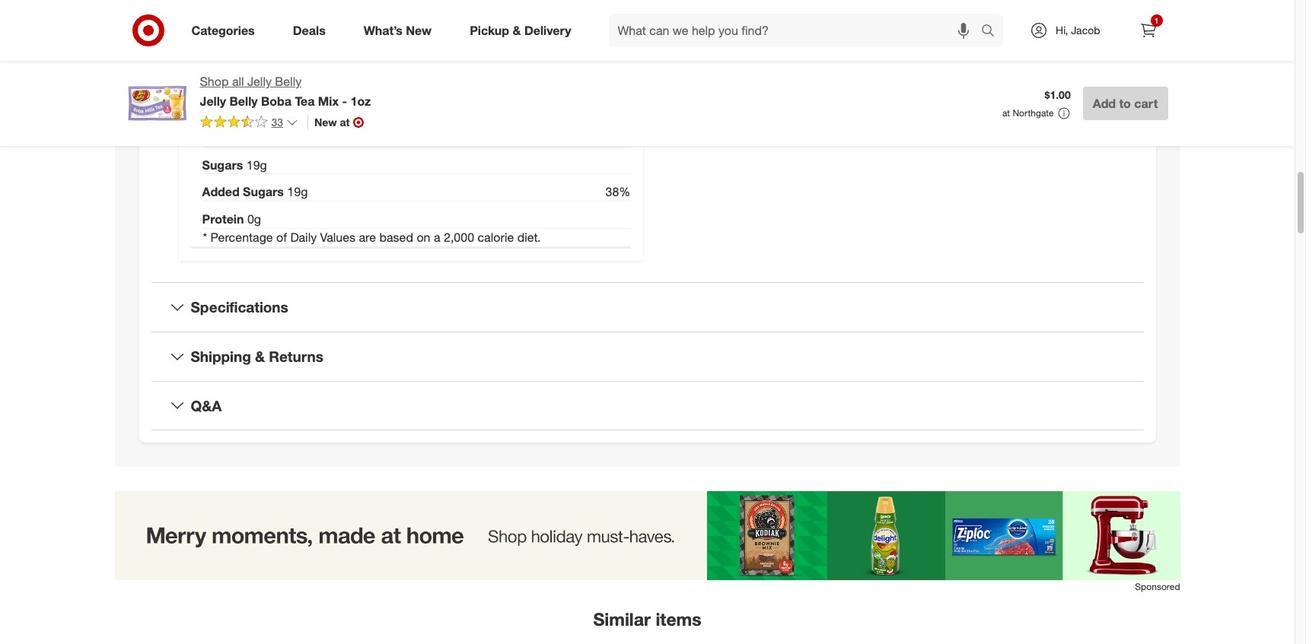 Task type: describe. For each thing, give the bounding box(es) containing it.
1 lake, from the left
[[860, 80, 889, 95]]

fruit
[[890, 45, 914, 60]]

percentage
[[211, 230, 273, 245]]

blue
[[1070, 80, 1094, 95]]

1 yellow from the left
[[813, 80, 847, 95]]

1 vertical spatial new
[[314, 116, 337, 129]]

total carbohydrate
[[202, 130, 313, 145]]

$1.00
[[1045, 88, 1071, 101]]

spirulina
[[930, 62, 977, 78]]

33
[[271, 116, 283, 129]]

artificial
[[735, 45, 779, 60]]

5,
[[1010, 80, 1020, 95]]

1
[[1155, 16, 1159, 25]]

are
[[359, 230, 376, 245]]

6
[[930, 80, 937, 95]]

1.
[[1098, 80, 1108, 95]]

2,000
[[444, 230, 474, 245]]

shop
[[200, 74, 229, 89]]

turmeric
[[1065, 62, 1112, 78]]

food
[[824, 28, 852, 43]]

0 horizontal spatial of
[[276, 230, 287, 245]]

total for total carbohydrate
[[202, 130, 230, 145]]

glaze,
[[750, 62, 784, 78]]

fat
[[233, 75, 251, 91]]

items
[[656, 609, 702, 631]]

g down carbohydrate
[[301, 185, 308, 200]]

delivery
[[524, 23, 571, 38]]

cart
[[1135, 96, 1158, 111]]

returns
[[269, 348, 323, 365]]

*
[[203, 230, 207, 245]]

2 and from the left
[[918, 45, 940, 60]]

contains
[[897, 28, 945, 43]]

1 horizontal spatial jelly
[[247, 74, 272, 89]]

specifications
[[191, 298, 288, 316]]

starch,
[[856, 28, 894, 43]]

image of jelly belly boba tea mix - 1oz image
[[127, 73, 188, 134]]

advertisement region
[[115, 492, 1180, 581]]

2 vertical spatial (color),
[[667, 80, 707, 95]]

add to cart
[[1093, 96, 1158, 111]]

similar items
[[593, 609, 702, 631]]

jacob
[[1071, 24, 1100, 37]]

0 horizontal spatial 19
[[246, 157, 260, 173]]

1 and from the left
[[710, 45, 732, 60]]

2 lake, from the left
[[940, 80, 969, 95]]

3 yellow from the left
[[973, 80, 1007, 95]]

total fat 0 g
[[202, 75, 268, 91]]

new at
[[314, 116, 350, 129]]

deals
[[293, 23, 326, 38]]

40,
[[1049, 80, 1066, 95]]

2%
[[949, 28, 967, 43]]

what's
[[364, 23, 403, 38]]

the
[[1032, 28, 1053, 43]]

0 horizontal spatial daily
[[290, 230, 317, 245]]

wax,
[[900, 62, 926, 78]]

ingredients:
[[667, 6, 736, 21]]

shipping & returns
[[191, 348, 323, 365]]

on
[[417, 230, 431, 245]]

1 horizontal spatial daily
[[563, 48, 591, 63]]

calories:
[[203, 28, 257, 44]]

pickup
[[470, 23, 509, 38]]

ingredients: sugar, corn syrup, modified food starch, contains 2% or less of the following: natural and artificial flavors, citric acid, fruit and vegetable juice (color), confectioner's glaze, beeswax, carnauba wax, spirulina extract (color), turmeric (color), salt, color added, yellow 5 lake, yellow 6 lake, yellow 5, red 40, blue 1.
[[667, 6, 1112, 95]]

-
[[342, 94, 347, 109]]

similar
[[593, 609, 651, 631]]

sodium
[[202, 103, 246, 118]]

diet.
[[517, 230, 541, 245]]

total for total fat 0 g
[[202, 75, 230, 91]]

northgate
[[1013, 107, 1054, 119]]

citric
[[827, 45, 856, 60]]

pickup & delivery
[[470, 23, 571, 38]]

syrup,
[[735, 28, 770, 43]]

1 vertical spatial (color),
[[1022, 62, 1062, 78]]

38%
[[606, 185, 631, 200]]

1 vertical spatial 19
[[287, 185, 301, 200]]

%
[[548, 48, 559, 63]]

added,
[[770, 80, 809, 95]]

added sugars 19 g
[[202, 185, 308, 200]]

categories link
[[179, 14, 274, 47]]

beeswax,
[[788, 62, 840, 78]]

tea
[[295, 94, 315, 109]]

sugars 19 g
[[202, 157, 267, 173]]

hi,
[[1056, 24, 1068, 37]]

q&a button
[[151, 382, 1144, 430]]

protein
[[202, 212, 244, 227]]

shop all jelly belly jelly belly boba tea mix - 1oz
[[200, 74, 371, 109]]

what's new link
[[351, 14, 451, 47]]



Task type: locate. For each thing, give the bounding box(es) containing it.
1 horizontal spatial new
[[406, 23, 432, 38]]

0 vertical spatial of
[[1016, 28, 1029, 43]]

0 horizontal spatial belly
[[230, 94, 258, 109]]

0 vertical spatial &
[[513, 23, 521, 38]]

or
[[971, 28, 984, 43]]

19 down carbohydrate
[[287, 185, 301, 200]]

1 horizontal spatial 19
[[287, 185, 301, 200]]

of right percentage
[[276, 230, 287, 245]]

1 horizontal spatial yellow
[[893, 80, 927, 95]]

0
[[255, 75, 261, 91], [247, 212, 254, 227]]

to
[[1119, 96, 1131, 111]]

What can we help you find? suggestions appear below search field
[[609, 14, 985, 47]]

5
[[850, 80, 857, 95]]

of inside ingredients: sugar, corn syrup, modified food starch, contains 2% or less of the following: natural and artificial flavors, citric acid, fruit and vegetable juice (color), confectioner's glaze, beeswax, carnauba wax, spirulina extract (color), turmeric (color), salt, color added, yellow 5 lake, yellow 6 lake, yellow 5, red 40, blue 1.
[[1016, 28, 1029, 43]]

carbohydrate
[[233, 130, 313, 145]]

and down corn
[[710, 45, 732, 60]]

shipping & returns button
[[151, 333, 1144, 381]]

jelly down shop
[[200, 94, 226, 109]]

modified
[[773, 28, 821, 43]]

of
[[1016, 28, 1029, 43], [276, 230, 287, 245]]

1 vertical spatial belly
[[230, 94, 258, 109]]

all
[[232, 74, 244, 89]]

0 right fat
[[255, 75, 261, 91]]

sugars up added
[[202, 157, 243, 173]]

(color), down confectioner's
[[667, 80, 707, 95]]

yellow down beeswax,
[[813, 80, 847, 95]]

total down sodium
[[202, 130, 230, 145]]

33 link
[[200, 115, 298, 132]]

and
[[710, 45, 732, 60], [918, 45, 940, 60]]

1 horizontal spatial and
[[918, 45, 940, 60]]

& left returns
[[255, 348, 265, 365]]

color
[[737, 80, 767, 95]]

1 horizontal spatial 0
[[255, 75, 261, 91]]

less
[[987, 28, 1013, 43]]

new right what's
[[406, 23, 432, 38]]

0 horizontal spatial &
[[255, 348, 265, 365]]

corn
[[705, 28, 732, 43]]

0 vertical spatial total
[[202, 75, 230, 91]]

2 horizontal spatial yellow
[[973, 80, 1007, 95]]

at
[[1003, 107, 1010, 119], [340, 116, 350, 129]]

q&a
[[191, 397, 222, 415]]

similar items region
[[115, 492, 1180, 645]]

red
[[1024, 80, 1046, 95]]

at down 5,
[[1003, 107, 1010, 119]]

2 total from the top
[[202, 130, 230, 145]]

(color),
[[1033, 45, 1072, 60], [1022, 62, 1062, 78], [667, 80, 707, 95]]

natural
[[667, 45, 706, 60]]

add
[[1093, 96, 1116, 111]]

% daily value*
[[548, 48, 631, 63]]

g up boba
[[261, 75, 268, 91]]

protein 0 g
[[202, 212, 261, 227]]

1 horizontal spatial of
[[1016, 28, 1029, 43]]

jelly
[[247, 74, 272, 89], [200, 94, 226, 109]]

2 yellow from the left
[[893, 80, 927, 95]]

1 vertical spatial 0
[[247, 212, 254, 227]]

vegetable
[[943, 45, 997, 60]]

at down the -
[[340, 116, 350, 129]]

0 horizontal spatial 0
[[247, 212, 254, 227]]

search
[[974, 24, 1011, 39]]

& for shipping
[[255, 348, 265, 365]]

belly up boba
[[275, 74, 302, 89]]

1 vertical spatial of
[[276, 230, 287, 245]]

1 horizontal spatial belly
[[275, 74, 302, 89]]

1 link
[[1132, 14, 1165, 47]]

jelly right all
[[247, 74, 272, 89]]

sugar,
[[667, 28, 701, 43]]

new
[[406, 23, 432, 38], [314, 116, 337, 129]]

search button
[[974, 14, 1011, 50]]

belly down fat
[[230, 94, 258, 109]]

19 up added sugars 19 g at top
[[246, 157, 260, 173]]

total
[[202, 75, 230, 91], [202, 130, 230, 145]]

mix
[[318, 94, 339, 109]]

(color), up red
[[1022, 62, 1062, 78]]

0 vertical spatial 0
[[255, 75, 261, 91]]

0 vertical spatial sugars
[[202, 157, 243, 173]]

& inside dropdown button
[[255, 348, 265, 365]]

pickup & delivery link
[[457, 14, 590, 47]]

confectioner's
[[667, 62, 747, 78]]

& for pickup
[[513, 23, 521, 38]]

yellow
[[813, 80, 847, 95], [893, 80, 927, 95], [973, 80, 1007, 95]]

yellow down wax,
[[893, 80, 927, 95]]

a
[[434, 230, 440, 245]]

g up percentage
[[254, 212, 261, 227]]

0 vertical spatial new
[[406, 23, 432, 38]]

0 horizontal spatial and
[[710, 45, 732, 60]]

sponsored
[[1135, 582, 1180, 593]]

mg
[[263, 103, 281, 118]]

0 horizontal spatial jelly
[[200, 94, 226, 109]]

1 horizontal spatial at
[[1003, 107, 1010, 119]]

based
[[379, 230, 413, 245]]

total left all
[[202, 75, 230, 91]]

1 horizontal spatial &
[[513, 23, 521, 38]]

sugars
[[202, 157, 243, 173], [243, 185, 284, 200]]

values
[[320, 230, 356, 245]]

0 horizontal spatial at
[[340, 116, 350, 129]]

0 vertical spatial jelly
[[247, 74, 272, 89]]

1 horizontal spatial lake,
[[940, 80, 969, 95]]

specifications button
[[151, 283, 1144, 332]]

0 vertical spatial belly
[[275, 74, 302, 89]]

juice
[[1000, 45, 1029, 60]]

15
[[250, 103, 263, 118]]

what's new
[[364, 23, 432, 38]]

0 vertical spatial 19
[[246, 157, 260, 173]]

& right pickup on the left
[[513, 23, 521, 38]]

g down total carbohydrate
[[260, 157, 267, 173]]

g
[[261, 75, 268, 91], [260, 157, 267, 173], [301, 185, 308, 200], [254, 212, 261, 227]]

lake, down carnauba
[[860, 80, 889, 95]]

1 vertical spatial total
[[202, 130, 230, 145]]

0 horizontal spatial lake,
[[860, 80, 889, 95]]

1 vertical spatial daily
[[290, 230, 317, 245]]

sugars down sugars 19 g
[[243, 185, 284, 200]]

daily left "values"
[[290, 230, 317, 245]]

(color), down the the
[[1033, 45, 1072, 60]]

carnauba
[[843, 62, 897, 78]]

following:
[[1056, 28, 1111, 43]]

0 up percentage
[[247, 212, 254, 227]]

yellow down extract
[[973, 80, 1007, 95]]

of up juice
[[1016, 28, 1029, 43]]

at northgate
[[1003, 107, 1054, 119]]

0 vertical spatial (color),
[[1033, 45, 1072, 60]]

0 vertical spatial daily
[[563, 48, 591, 63]]

added
[[202, 185, 240, 200]]

19
[[246, 157, 260, 173], [287, 185, 301, 200]]

boba
[[261, 94, 292, 109]]

1 total from the top
[[202, 75, 230, 91]]

categories
[[191, 23, 255, 38]]

daily right %
[[563, 48, 591, 63]]

hi, jacob
[[1056, 24, 1100, 37]]

1 vertical spatial jelly
[[200, 94, 226, 109]]

salt,
[[710, 80, 734, 95]]

1oz
[[351, 94, 371, 109]]

and down the contains
[[918, 45, 940, 60]]

new down mix
[[314, 116, 337, 129]]

1 vertical spatial sugars
[[243, 185, 284, 200]]

lake, down spirulina
[[940, 80, 969, 95]]

extract
[[981, 62, 1019, 78]]

1 vertical spatial &
[[255, 348, 265, 365]]

0 horizontal spatial new
[[314, 116, 337, 129]]

flavors,
[[782, 45, 824, 60]]

shipping
[[191, 348, 251, 365]]

* percentage of daily values are based on a 2,000 calorie diet.
[[203, 230, 541, 245]]

sodium 15 mg
[[202, 103, 281, 118]]

0 horizontal spatial yellow
[[813, 80, 847, 95]]

value*
[[595, 48, 631, 63]]



Task type: vqa. For each thing, say whether or not it's contained in the screenshot.
second and from the right
yes



